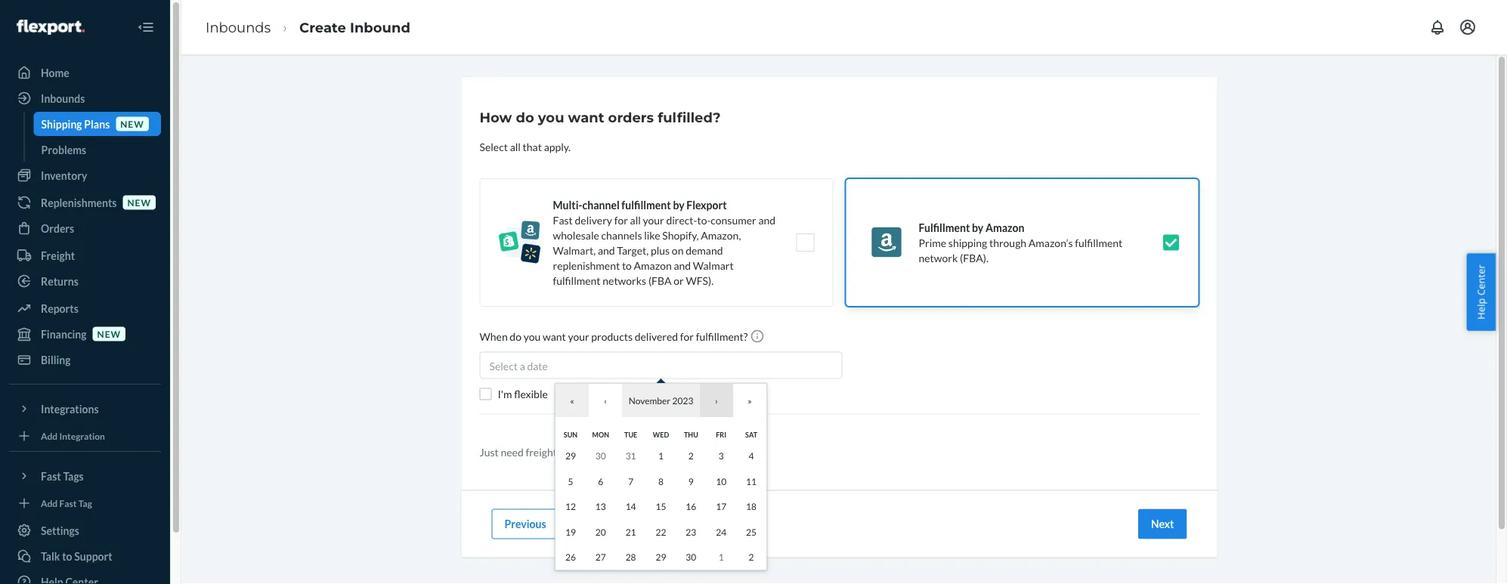 Task type: locate. For each thing, give the bounding box(es) containing it.
by up direct-
[[673, 198, 685, 211]]

next button
[[1138, 509, 1187, 539]]

0 horizontal spatial for
[[614, 214, 628, 226]]

to up networks
[[622, 259, 632, 272]]

tooltip
[[555, 383, 767, 571]]

21
[[626, 527, 636, 538]]

1 button down wednesday element
[[646, 443, 676, 469]]

shipping
[[949, 236, 988, 249]]

fulfillment right amazon's
[[1075, 236, 1123, 249]]

select all that apply.
[[480, 140, 571, 153]]

by inside "multi-channel fulfillment by flexport fast delivery for all your direct-to-consumer and wholesale channels like shopify, amazon, walmart, and target, plus on demand replenishment to amazon and walmart fulfillment networks (fba or wfs)."
[[673, 198, 685, 211]]

30 for october 30, 2023 element
[[596, 451, 606, 462]]

when
[[480, 330, 508, 343]]

all up channels
[[630, 214, 641, 226]]

11
[[746, 476, 757, 487]]

want up apply.
[[568, 109, 604, 126]]

inbounds
[[206, 19, 271, 35], [41, 92, 85, 105]]

integration
[[59, 431, 105, 441]]

1 vertical spatial 1 button
[[706, 545, 736, 570]]

12 button
[[556, 494, 586, 519]]

0 horizontal spatial 29
[[565, 451, 576, 462]]

add up settings
[[41, 498, 58, 509]]

close navigation image
[[137, 18, 155, 36]]

0 vertical spatial you
[[538, 109, 564, 126]]

tooltip containing «
[[555, 383, 767, 571]]

november 30, 2023 element
[[686, 552, 697, 563]]

2 add from the top
[[41, 498, 58, 509]]

2 button down thu
[[676, 443, 706, 469]]

fulfillment inside fulfillment by amazon prime shipping through amazon's fulfillment network (fba).
[[1075, 236, 1123, 249]]

0 vertical spatial inbounds
[[206, 19, 271, 35]]

1 button down november 24, 2023 element on the left of page
[[706, 545, 736, 570]]

select a date
[[490, 360, 548, 373]]

1 vertical spatial you
[[524, 330, 541, 343]]

1 horizontal spatial 2 button
[[736, 545, 767, 570]]

other
[[656, 446, 682, 459]]

to right talk
[[62, 550, 72, 563]]

0 vertical spatial inbounds link
[[206, 19, 271, 35]]

your left products
[[568, 330, 589, 343]]

2 vertical spatial fulfillment
[[553, 274, 601, 287]]

and down channels
[[598, 244, 615, 257]]

fast tags button
[[9, 464, 161, 488]]

1 down '24' button
[[719, 552, 724, 563]]

november 14, 2023 element
[[626, 501, 636, 512]]

october 31, 2023 element
[[626, 451, 636, 462]]

0 vertical spatial fast
[[553, 214, 573, 226]]

None checkbox
[[480, 388, 492, 400]]

27
[[596, 552, 606, 563]]

select for how
[[480, 140, 508, 153]]

plus
[[651, 244, 670, 257]]

november 10, 2023 element
[[716, 476, 727, 487]]

november 5, 2023 element
[[568, 476, 573, 487]]

saturday element
[[746, 431, 758, 439]]

2 vertical spatial fast
[[59, 498, 77, 509]]

0 vertical spatial to
[[622, 259, 632, 272]]

1 vertical spatial 29
[[656, 552, 666, 563]]

your inside "multi-channel fulfillment by flexport fast delivery for all your direct-to-consumer and wholesale channels like shopify, amazon, walmart, and target, plus on demand replenishment to amazon and walmart fulfillment networks (fba or wfs)."
[[643, 214, 664, 226]]

0 horizontal spatial 30
[[596, 451, 606, 462]]

like
[[644, 229, 660, 242]]

0 horizontal spatial 2
[[689, 451, 694, 462]]

1 horizontal spatial by
[[972, 221, 984, 234]]

november 2, 2023 element
[[689, 451, 694, 462]]

you up apply.
[[538, 109, 564, 126]]

0 vertical spatial new
[[120, 118, 144, 129]]

1 horizontal spatial 1
[[719, 552, 724, 563]]

delivery
[[575, 214, 612, 226]]

and right consumer
[[759, 214, 776, 226]]

29 down sun
[[565, 451, 576, 462]]

26 button
[[556, 545, 586, 570]]

fast down the multi-
[[553, 214, 573, 226]]

to
[[622, 259, 632, 272], [626, 446, 636, 459], [62, 550, 72, 563]]

do right when
[[510, 330, 522, 343]]

how
[[480, 109, 512, 126]]

amazon inside fulfillment by amazon prime shipping through amazon's fulfillment network (fba).
[[986, 221, 1025, 234]]

help
[[1475, 298, 1488, 320]]

freight link
[[9, 243, 161, 268]]

» button
[[733, 384, 767, 417]]

how do you want orders fulfilled?
[[480, 109, 721, 126]]

9
[[689, 476, 694, 487]]

1 horizontal spatial 29
[[656, 552, 666, 563]]

wednesday element
[[653, 431, 669, 439]]

1 vertical spatial fast
[[41, 470, 61, 483]]

november 19, 2023 element
[[565, 527, 576, 538]]

fast
[[553, 214, 573, 226], [41, 470, 61, 483], [59, 498, 77, 509]]

amazon up "(fba" at the left top of the page
[[634, 259, 672, 272]]

2 button down the 'november 25, 2023' "element"
[[736, 545, 767, 570]]

1 horizontal spatial your
[[643, 214, 664, 226]]

0 horizontal spatial want
[[543, 330, 566, 343]]

add left integration
[[41, 431, 58, 441]]

november 4, 2023 element
[[749, 451, 754, 462]]

november 2023 button
[[622, 384, 700, 417]]

1 horizontal spatial all
[[630, 214, 641, 226]]

0 vertical spatial 1 button
[[646, 443, 676, 469]]

0 horizontal spatial 29 button
[[556, 443, 586, 469]]

i'm flexible
[[498, 388, 548, 401]]

network
[[919, 251, 958, 264]]

5
[[568, 476, 573, 487]]

0 vertical spatial amazon
[[986, 221, 1025, 234]]

you up date at bottom left
[[524, 330, 541, 343]]

25
[[746, 527, 757, 538]]

0 vertical spatial 1
[[659, 451, 664, 462]]

0 horizontal spatial by
[[673, 198, 685, 211]]

that
[[523, 140, 542, 153]]

2 down "25" button
[[749, 552, 754, 563]]

want up date at bottom left
[[543, 330, 566, 343]]

amazon up through
[[986, 221, 1025, 234]]

1 horizontal spatial 30
[[686, 552, 697, 563]]

fast left the tag at bottom
[[59, 498, 77, 509]]

just need freight? send directly to any other destination
[[480, 446, 736, 459]]

wholesale
[[553, 229, 599, 242]]

destination
[[684, 446, 736, 459]]

0 horizontal spatial 1 button
[[646, 443, 676, 469]]

4 button
[[736, 443, 767, 469]]

0 horizontal spatial 30 button
[[586, 443, 616, 469]]

november 3, 2023 element
[[719, 451, 724, 462]]

1 horizontal spatial 1 button
[[706, 545, 736, 570]]

december 1, 2023 element
[[719, 552, 724, 563]]

october 30, 2023 element
[[596, 451, 606, 462]]

2 vertical spatial and
[[674, 259, 691, 272]]

november 7, 2023 element
[[628, 476, 634, 487]]

for up channels
[[614, 214, 628, 226]]

1 vertical spatial do
[[510, 330, 522, 343]]

add fast tag link
[[9, 494, 161, 513]]

freight?
[[526, 446, 561, 459]]

9 button
[[676, 469, 706, 494]]

1 horizontal spatial inbounds
[[206, 19, 271, 35]]

for right delivered
[[680, 330, 694, 343]]

29 for october 29, 2023 'element'
[[565, 451, 576, 462]]

fulfillment down "replenishment"
[[553, 274, 601, 287]]

0 vertical spatial 29 button
[[556, 443, 586, 469]]

29 for the november 29, 2023 "element"
[[656, 552, 666, 563]]

2 horizontal spatial and
[[759, 214, 776, 226]]

2 vertical spatial to
[[62, 550, 72, 563]]

28 button
[[616, 545, 646, 570]]

0 vertical spatial fulfillment
[[622, 198, 671, 211]]

1 horizontal spatial and
[[674, 259, 691, 272]]

select left a
[[490, 360, 518, 373]]

new up 'orders' 'link'
[[127, 197, 151, 208]]

all inside "multi-channel fulfillment by flexport fast delivery for all your direct-to-consumer and wholesale channels like shopify, amazon, walmart, and target, plus on demand replenishment to amazon and walmart fulfillment networks (fba or wfs)."
[[630, 214, 641, 226]]

0 vertical spatial your
[[643, 214, 664, 226]]

inventory link
[[9, 163, 161, 187]]

0 vertical spatial add
[[41, 431, 58, 441]]

november 13, 2023 element
[[596, 501, 606, 512]]

replenishments
[[41, 196, 117, 209]]

new right plans at the top left of page
[[120, 118, 144, 129]]

0 vertical spatial 30
[[596, 451, 606, 462]]

channel
[[583, 198, 620, 211]]

sun
[[564, 431, 578, 439]]

create inbound link
[[299, 19, 410, 35]]

29 button down sun
[[556, 443, 586, 469]]

0 vertical spatial 30 button
[[586, 443, 616, 469]]

november 16, 2023 element
[[686, 501, 697, 512]]

all left that
[[510, 140, 521, 153]]

november 23, 2023 element
[[686, 527, 697, 538]]

1 horizontal spatial amazon
[[986, 221, 1025, 234]]

shipping
[[41, 118, 82, 130]]

by up shipping
[[972, 221, 984, 234]]

november 15, 2023 element
[[656, 501, 666, 512]]

1 add from the top
[[41, 431, 58, 441]]

1 vertical spatial new
[[127, 197, 151, 208]]

2 vertical spatial new
[[97, 328, 121, 339]]

0 horizontal spatial fulfillment
[[553, 274, 601, 287]]

0 vertical spatial do
[[516, 109, 534, 126]]

0 vertical spatial 29
[[565, 451, 576, 462]]

2 down thu
[[689, 451, 694, 462]]

november 21, 2023 element
[[626, 527, 636, 538]]

30
[[596, 451, 606, 462], [686, 552, 697, 563]]

fast left the tags
[[41, 470, 61, 483]]

1 vertical spatial for
[[680, 330, 694, 343]]

1 vertical spatial 1
[[719, 552, 724, 563]]

0 horizontal spatial inbounds link
[[9, 86, 161, 110]]

29 button down 22 at left
[[646, 545, 676, 570]]

0 horizontal spatial all
[[510, 140, 521, 153]]

for inside "multi-channel fulfillment by flexport fast delivery for all your direct-to-consumer and wholesale channels like shopify, amazon, walmart, and target, plus on demand replenishment to amazon and walmart fulfillment networks (fba or wfs)."
[[614, 214, 628, 226]]

1 vertical spatial want
[[543, 330, 566, 343]]

friday element
[[716, 431, 727, 439]]

1 vertical spatial your
[[568, 330, 589, 343]]

you
[[538, 109, 564, 126], [524, 330, 541, 343]]

22 button
[[646, 519, 676, 545]]

0 horizontal spatial your
[[568, 330, 589, 343]]

0 vertical spatial 2
[[689, 451, 694, 462]]

do for when
[[510, 330, 522, 343]]

new for shipping plans
[[120, 118, 144, 129]]

18
[[746, 501, 757, 512]]

add for add integration
[[41, 431, 58, 441]]

29 button
[[556, 443, 586, 469], [646, 545, 676, 570]]

1 vertical spatial amazon
[[634, 259, 672, 272]]

talk to support
[[41, 550, 112, 563]]

30 button down monday element
[[586, 443, 616, 469]]

1 vertical spatial inbounds
[[41, 92, 85, 105]]

28
[[626, 552, 636, 563]]

0 vertical spatial want
[[568, 109, 604, 126]]

0 vertical spatial for
[[614, 214, 628, 226]]

0 horizontal spatial 2 button
[[676, 443, 706, 469]]

18 button
[[736, 494, 767, 519]]

to left the "any" on the bottom left of the page
[[626, 446, 636, 459]]

1 vertical spatial 30 button
[[676, 545, 706, 570]]

by inside fulfillment by amazon prime shipping through amazon's fulfillment network (fba).
[[972, 221, 984, 234]]

fulfillment up like
[[622, 198, 671, 211]]

send
[[563, 446, 586, 459]]

1 horizontal spatial 29 button
[[646, 545, 676, 570]]

to inside "multi-channel fulfillment by flexport fast delivery for all your direct-to-consumer and wholesale channels like shopify, amazon, walmart, and target, plus on demand replenishment to amazon and walmart fulfillment networks (fba or wfs)."
[[622, 259, 632, 272]]

select
[[480, 140, 508, 153], [490, 360, 518, 373]]

want for your
[[543, 330, 566, 343]]

1 horizontal spatial inbounds link
[[206, 19, 271, 35]]

22
[[656, 527, 666, 538]]

0 horizontal spatial and
[[598, 244, 615, 257]]

new down the 'reports' link
[[97, 328, 121, 339]]

flexport logo image
[[17, 20, 85, 35]]

1 vertical spatial and
[[598, 244, 615, 257]]

1 vertical spatial 29 button
[[646, 545, 676, 570]]

fast inside fast tags dropdown button
[[41, 470, 61, 483]]

1 vertical spatial 30
[[686, 552, 697, 563]]

10
[[716, 476, 727, 487]]

1 right the "any" on the bottom left of the page
[[659, 451, 664, 462]]

12
[[565, 501, 576, 512]]

6 button
[[586, 469, 616, 494]]

1 vertical spatial add
[[41, 498, 58, 509]]

networks
[[603, 274, 647, 287]]

your up like
[[643, 214, 664, 226]]

0 vertical spatial select
[[480, 140, 508, 153]]

29 down november 22, 2023 element
[[656, 552, 666, 563]]

30 down monday element
[[596, 451, 606, 462]]

all
[[510, 140, 521, 153], [630, 214, 641, 226]]

walmart
[[693, 259, 734, 272]]

1 vertical spatial select
[[490, 360, 518, 373]]

add fast tag
[[41, 498, 92, 509]]

inbounds link
[[206, 19, 271, 35], [9, 86, 161, 110]]

30 button down november 23, 2023 'element'
[[676, 545, 706, 570]]

0 horizontal spatial amazon
[[634, 259, 672, 272]]

add integration link
[[9, 427, 161, 445]]

november 24, 2023 element
[[716, 527, 727, 538]]

directly
[[588, 446, 624, 459]]

0 vertical spatial by
[[673, 198, 685, 211]]

1 horizontal spatial want
[[568, 109, 604, 126]]

1 horizontal spatial 30 button
[[676, 545, 706, 570]]

1 horizontal spatial 2
[[749, 552, 754, 563]]

sunday element
[[564, 431, 578, 439]]

1 vertical spatial fulfillment
[[1075, 236, 1123, 249]]

next
[[1151, 518, 1174, 531]]

31
[[626, 451, 636, 462]]

and up or
[[674, 259, 691, 272]]

open notifications image
[[1429, 18, 1447, 36]]

do right how
[[516, 109, 534, 126]]

when do you want your products delivered for fulfillment?
[[480, 330, 750, 343]]

create inbound
[[299, 19, 410, 35]]

0 horizontal spatial 1
[[659, 451, 664, 462]]

you for when
[[524, 330, 541, 343]]

19
[[565, 527, 576, 538]]

tue
[[625, 431, 637, 439]]

just
[[480, 446, 499, 459]]

2 horizontal spatial fulfillment
[[1075, 236, 1123, 249]]

0 vertical spatial all
[[510, 140, 521, 153]]

6
[[598, 476, 604, 487]]

plans
[[84, 118, 110, 130]]

november 27, 2023 element
[[596, 552, 606, 563]]

30 down november 23, 2023 'element'
[[686, 552, 697, 563]]

1 vertical spatial by
[[972, 221, 984, 234]]

1 vertical spatial 2
[[749, 552, 754, 563]]

7
[[628, 476, 634, 487]]

november 29, 2023 element
[[656, 552, 666, 563]]

1 horizontal spatial for
[[680, 330, 694, 343]]

0 vertical spatial 2 button
[[676, 443, 706, 469]]

1 vertical spatial all
[[630, 214, 641, 226]]

13
[[596, 501, 606, 512]]

select down how
[[480, 140, 508, 153]]



Task type: describe. For each thing, give the bounding box(es) containing it.
7 button
[[616, 469, 646, 494]]

do for how
[[516, 109, 534, 126]]

reports
[[41, 302, 78, 315]]

25 button
[[736, 519, 767, 545]]

15
[[656, 501, 666, 512]]

orders
[[608, 109, 654, 126]]

flexible
[[514, 388, 548, 401]]

0 horizontal spatial inbounds
[[41, 92, 85, 105]]

shopify,
[[663, 229, 699, 242]]

27 button
[[586, 545, 616, 570]]

november 1, 2023 element
[[659, 451, 664, 462]]

inbound
[[350, 19, 410, 35]]

support
[[74, 550, 112, 563]]

want for orders
[[568, 109, 604, 126]]

prime
[[919, 236, 947, 249]]

previous
[[505, 518, 546, 531]]

target,
[[617, 244, 649, 257]]

billing
[[41, 353, 71, 366]]

1 vertical spatial 2 button
[[736, 545, 767, 570]]

need
[[501, 446, 524, 459]]

on
[[672, 244, 684, 257]]

help center
[[1475, 265, 1488, 320]]

channels
[[601, 229, 642, 242]]

16 button
[[676, 494, 706, 519]]

1 for november 1, 2023 'element'
[[659, 451, 664, 462]]

for for delivered
[[680, 330, 694, 343]]

november 20, 2023 element
[[596, 527, 606, 538]]

add for add fast tag
[[41, 498, 58, 509]]

i'm
[[498, 388, 512, 401]]

returns
[[41, 275, 78, 288]]

new for replenishments
[[127, 197, 151, 208]]

november 28, 2023 element
[[626, 552, 636, 563]]

fast tags
[[41, 470, 84, 483]]

»
[[748, 395, 752, 406]]

november 11, 2023 element
[[746, 476, 757, 487]]

new for financing
[[97, 328, 121, 339]]

19 button
[[556, 519, 586, 545]]

17
[[716, 501, 727, 512]]

november 22, 2023 element
[[656, 527, 666, 538]]

tags
[[63, 470, 84, 483]]

4
[[749, 451, 754, 462]]

settings
[[41, 524, 79, 537]]

through
[[990, 236, 1027, 249]]

november 6, 2023 element
[[598, 476, 604, 487]]

products
[[591, 330, 633, 343]]

returns link
[[9, 269, 161, 293]]

fri
[[716, 431, 727, 439]]

november 12, 2023 element
[[565, 501, 576, 512]]

fast inside add fast tag link
[[59, 498, 77, 509]]

13 button
[[586, 494, 616, 519]]

november 25, 2023 element
[[746, 527, 757, 538]]

30 for november 30, 2023 element
[[686, 552, 697, 563]]

you for how
[[538, 109, 564, 126]]

november 17, 2023 element
[[716, 501, 727, 512]]

select for when
[[490, 360, 518, 373]]

20
[[596, 527, 606, 538]]

1 horizontal spatial fulfillment
[[622, 198, 671, 211]]

home
[[41, 66, 69, 79]]

fulfillment?
[[696, 330, 748, 343]]

0 vertical spatial and
[[759, 214, 776, 226]]

amazon's
[[1029, 236, 1073, 249]]

breadcrumbs navigation
[[194, 5, 423, 49]]

1 vertical spatial inbounds link
[[9, 86, 161, 110]]

2 for december 2, 2023 element
[[749, 552, 754, 563]]

send directly to any other destination button
[[563, 445, 736, 460]]

14
[[626, 501, 636, 512]]

talk to support button
[[9, 544, 161, 569]]

integrations button
[[9, 397, 161, 421]]

open account menu image
[[1459, 18, 1477, 36]]

8 button
[[646, 469, 676, 494]]

fulfilled?
[[658, 109, 721, 126]]

monday element
[[592, 431, 609, 439]]

integrations
[[41, 403, 99, 415]]

multi-channel fulfillment by flexport fast delivery for all your direct-to-consumer and wholesale channels like shopify, amazon, walmart, and target, plus on demand replenishment to amazon and walmart fulfillment networks (fba or wfs).
[[553, 198, 776, 287]]

tuesday element
[[625, 431, 637, 439]]

november 18, 2023 element
[[746, 501, 757, 512]]

tag
[[78, 498, 92, 509]]

november 26, 2023 element
[[565, 552, 576, 563]]

a
[[520, 360, 525, 373]]

1 vertical spatial to
[[626, 446, 636, 459]]

fast inside "multi-channel fulfillment by flexport fast delivery for all your direct-to-consumer and wholesale channels like shopify, amazon, walmart, and target, plus on demand replenishment to amazon and walmart fulfillment networks (fba or wfs)."
[[553, 214, 573, 226]]

apply.
[[544, 140, 571, 153]]

thu
[[684, 431, 698, 439]]

10 button
[[706, 469, 736, 494]]

november 8, 2023 element
[[659, 476, 664, 487]]

check square image
[[1162, 234, 1181, 252]]

november 2023
[[629, 395, 694, 406]]

help center button
[[1467, 253, 1496, 331]]

31 button
[[616, 443, 646, 469]]

› button
[[700, 384, 733, 417]]

mon
[[592, 431, 609, 439]]

october 29, 2023 element
[[565, 451, 576, 462]]

23 button
[[676, 519, 706, 545]]

1 for december 1, 2023 element
[[719, 552, 724, 563]]

amazon inside "multi-channel fulfillment by flexport fast delivery for all your direct-to-consumer and wholesale channels like shopify, amazon, walmart, and target, plus on demand replenishment to amazon and walmart fulfillment networks (fba or wfs)."
[[634, 259, 672, 272]]

demand
[[686, 244, 723, 257]]

for for delivery
[[614, 214, 628, 226]]

freight
[[41, 249, 75, 262]]

billing link
[[9, 348, 161, 372]]

(fba).
[[960, 251, 989, 264]]

inbounds inside breadcrumbs navigation
[[206, 19, 271, 35]]

wed
[[653, 431, 669, 439]]

walmart,
[[553, 244, 596, 257]]

amazon,
[[701, 229, 741, 242]]

14 button
[[616, 494, 646, 519]]

24
[[716, 527, 727, 538]]

november
[[629, 395, 671, 406]]

3 button
[[706, 443, 736, 469]]

3
[[719, 451, 724, 462]]

16
[[686, 501, 697, 512]]

inventory
[[41, 169, 87, 182]]

december 2, 2023 element
[[749, 552, 754, 563]]

date
[[527, 360, 548, 373]]

create
[[299, 19, 346, 35]]

multi-
[[553, 198, 583, 211]]

november 9, 2023 element
[[689, 476, 694, 487]]

21 button
[[616, 519, 646, 545]]

flexport
[[687, 198, 727, 211]]

thursday element
[[684, 431, 698, 439]]

direct-
[[666, 214, 697, 226]]

26
[[565, 552, 576, 563]]

to inside button
[[62, 550, 72, 563]]

‹ button
[[589, 384, 622, 417]]

2 for november 2, 2023 element at the left bottom of the page
[[689, 451, 694, 462]]

sat
[[746, 431, 758, 439]]

‹
[[604, 395, 607, 406]]



Task type: vqa. For each thing, say whether or not it's contained in the screenshot.
the rightmost THE IN
no



